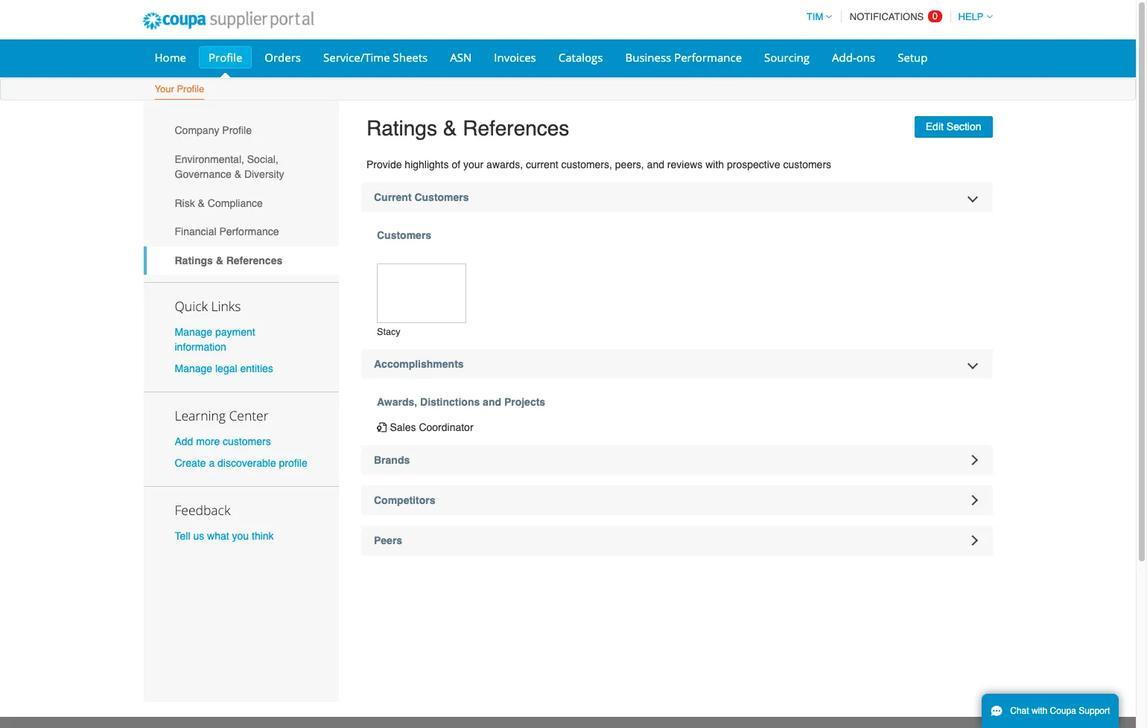 Task type: locate. For each thing, give the bounding box(es) containing it.
& right risk
[[198, 197, 205, 209]]

0 vertical spatial ratings & references
[[367, 116, 570, 140]]

add-ons link
[[823, 46, 885, 69]]

more
[[196, 436, 220, 448]]

ratings & references down financial performance at the left top
[[175, 255, 283, 267]]

a
[[209, 458, 215, 470]]

1 horizontal spatial with
[[1032, 706, 1048, 717]]

service/time
[[323, 50, 390, 65]]

2 vertical spatial heading
[[361, 526, 993, 556]]

0 horizontal spatial with
[[706, 158, 724, 170]]

manage legal entities link
[[175, 363, 273, 375]]

profile inside your profile link
[[177, 83, 204, 95]]

0 vertical spatial heading
[[361, 446, 993, 476]]

catalogs
[[559, 50, 603, 65]]

tell
[[175, 531, 190, 543]]

home
[[155, 50, 186, 65]]

0 vertical spatial customers
[[415, 191, 469, 203]]

accomplishments
[[374, 359, 464, 371]]

performance
[[675, 50, 742, 65], [219, 226, 279, 238]]

projects
[[504, 397, 546, 409]]

manage payment information
[[175, 326, 255, 353]]

orders link
[[255, 46, 311, 69]]

ratings
[[367, 116, 437, 140], [175, 255, 213, 267]]

information
[[175, 341, 226, 353]]

tell us what you think button
[[175, 529, 274, 544]]

customers right prospective
[[784, 158, 832, 170]]

help
[[959, 11, 984, 22]]

tim
[[807, 11, 824, 22]]

center
[[229, 407, 269, 425]]

customers down of at the left top of page
[[415, 191, 469, 203]]

performance for financial performance
[[219, 226, 279, 238]]

1 horizontal spatial ratings & references
[[367, 116, 570, 140]]

customers inside dropdown button
[[415, 191, 469, 203]]

stacy
[[377, 327, 401, 338]]

with right "chat"
[[1032, 706, 1048, 717]]

2 heading from the top
[[361, 486, 993, 516]]

profile link
[[199, 46, 252, 69]]

0 vertical spatial performance
[[675, 50, 742, 65]]

profile
[[279, 458, 308, 470]]

ratings down financial
[[175, 255, 213, 267]]

profile down coupa supplier portal image
[[209, 50, 242, 65]]

current customers button
[[361, 182, 993, 212]]

0 horizontal spatial references
[[226, 255, 283, 267]]

ratings up provide
[[367, 116, 437, 140]]

your
[[463, 158, 484, 170]]

customers up discoverable
[[223, 436, 271, 448]]

financial performance link
[[143, 218, 339, 246]]

1 vertical spatial ratings & references
[[175, 255, 283, 267]]

0 horizontal spatial performance
[[219, 226, 279, 238]]

and left the projects at the bottom left
[[483, 397, 502, 409]]

1 vertical spatial with
[[1032, 706, 1048, 717]]

navigation
[[800, 2, 993, 31]]

manage up information at the left of the page
[[175, 326, 212, 338]]

with right reviews at top right
[[706, 158, 724, 170]]

ratings & references up your in the left top of the page
[[367, 116, 570, 140]]

1 vertical spatial profile
[[177, 83, 204, 95]]

0 horizontal spatial customers
[[223, 436, 271, 448]]

2 vertical spatial profile
[[222, 125, 252, 137]]

& inside the environmental, social, governance & diversity
[[234, 168, 241, 180]]

add more customers
[[175, 436, 271, 448]]

1 vertical spatial customers
[[377, 229, 432, 241]]

customers down the current
[[377, 229, 432, 241]]

0 vertical spatial profile
[[209, 50, 242, 65]]

heading
[[361, 446, 993, 476], [361, 486, 993, 516], [361, 526, 993, 556]]

references down financial performance link
[[226, 255, 283, 267]]

create a discoverable profile link
[[175, 458, 308, 470]]

service/time sheets
[[323, 50, 428, 65]]

1 vertical spatial heading
[[361, 486, 993, 516]]

compliance
[[208, 197, 263, 209]]

profile inside company profile link
[[222, 125, 252, 137]]

business
[[626, 50, 672, 65]]

distinctions
[[420, 397, 480, 409]]

current customers
[[374, 191, 469, 203]]

1 horizontal spatial references
[[463, 116, 570, 140]]

& down financial performance at the left top
[[216, 255, 223, 267]]

1 horizontal spatial performance
[[675, 50, 742, 65]]

add more customers link
[[175, 436, 271, 448]]

company profile link
[[143, 116, 339, 145]]

your
[[155, 83, 174, 95]]

learning center
[[175, 407, 269, 425]]

customers,
[[561, 158, 613, 170]]

edit section link
[[915, 116, 993, 138]]

edit section
[[926, 121, 982, 132]]

setup link
[[888, 46, 938, 69]]

performance up the ratings & references link at top
[[219, 226, 279, 238]]

0 horizontal spatial ratings & references
[[175, 255, 283, 267]]

of
[[452, 158, 461, 170]]

2 manage from the top
[[175, 363, 212, 375]]

0 horizontal spatial and
[[483, 397, 502, 409]]

1 horizontal spatial and
[[647, 158, 665, 170]]

accomplishments heading
[[361, 350, 993, 380]]

and right "peers,"
[[647, 158, 665, 170]]

create a discoverable profile
[[175, 458, 308, 470]]

&
[[443, 116, 457, 140], [234, 168, 241, 180], [198, 197, 205, 209], [216, 255, 223, 267]]

financial
[[175, 226, 217, 238]]

1 vertical spatial performance
[[219, 226, 279, 238]]

with
[[706, 158, 724, 170], [1032, 706, 1048, 717]]

sheets
[[393, 50, 428, 65]]

0 vertical spatial customers
[[784, 158, 832, 170]]

profile
[[209, 50, 242, 65], [177, 83, 204, 95], [222, 125, 252, 137]]

1 vertical spatial manage
[[175, 363, 212, 375]]

profile right your
[[177, 83, 204, 95]]

current
[[374, 191, 412, 203]]

manage
[[175, 326, 212, 338], [175, 363, 212, 375]]

stacy image
[[377, 264, 467, 323]]

manage inside 'manage payment information'
[[175, 326, 212, 338]]

highlights
[[405, 158, 449, 170]]

add-ons
[[832, 50, 876, 65]]

& left diversity
[[234, 168, 241, 180]]

environmental, social, governance & diversity
[[175, 154, 284, 180]]

notifications 0
[[850, 10, 938, 22]]

3 heading from the top
[[361, 526, 993, 556]]

& up of at the left top of page
[[443, 116, 457, 140]]

0 vertical spatial references
[[463, 116, 570, 140]]

customers
[[784, 158, 832, 170], [223, 436, 271, 448]]

manage down information at the left of the page
[[175, 363, 212, 375]]

legal
[[215, 363, 237, 375]]

current
[[526, 158, 559, 170]]

company
[[175, 125, 219, 137]]

peers,
[[615, 158, 644, 170]]

feedback
[[175, 502, 231, 520]]

1 horizontal spatial ratings
[[367, 116, 437, 140]]

coordinator
[[419, 422, 474, 434]]

chat with coupa support
[[1011, 706, 1111, 717]]

performance right business on the right top
[[675, 50, 742, 65]]

0 vertical spatial ratings
[[367, 116, 437, 140]]

0 vertical spatial manage
[[175, 326, 212, 338]]

1 vertical spatial ratings
[[175, 255, 213, 267]]

manage for manage payment information
[[175, 326, 212, 338]]

references up the awards,
[[463, 116, 570, 140]]

ratings & references link
[[143, 246, 339, 275]]

profile up 'environmental, social, governance & diversity' link
[[222, 125, 252, 137]]

accomplishments button
[[361, 350, 993, 380]]

ratings & references
[[367, 116, 570, 140], [175, 255, 283, 267]]

catalogs link
[[549, 46, 613, 69]]

1 manage from the top
[[175, 326, 212, 338]]



Task type: describe. For each thing, give the bounding box(es) containing it.
awards,
[[487, 158, 523, 170]]

payment
[[215, 326, 255, 338]]

support
[[1079, 706, 1111, 717]]

sales
[[390, 422, 416, 434]]

setup
[[898, 50, 928, 65]]

sales coordinator
[[390, 422, 474, 434]]

your profile
[[155, 83, 204, 95]]

diversity
[[244, 168, 284, 180]]

0 horizontal spatial ratings
[[175, 255, 213, 267]]

what
[[207, 531, 229, 543]]

business performance link
[[616, 46, 752, 69]]

environmental, social, governance & diversity link
[[143, 145, 339, 189]]

us
[[193, 531, 204, 543]]

quick links
[[175, 297, 241, 315]]

tim link
[[800, 11, 833, 22]]

provide highlights of your awards, current customers, peers, and reviews with prospective customers
[[367, 158, 832, 170]]

you
[[232, 531, 249, 543]]

your profile link
[[154, 80, 205, 100]]

ons
[[857, 50, 876, 65]]

section
[[947, 121, 982, 132]]

0 vertical spatial and
[[647, 158, 665, 170]]

awards, distinctions and projects
[[377, 397, 546, 409]]

performance for business performance
[[675, 50, 742, 65]]

create
[[175, 458, 206, 470]]

prospective
[[727, 158, 781, 170]]

awards,
[[377, 397, 417, 409]]

business performance
[[626, 50, 742, 65]]

invoices
[[494, 50, 536, 65]]

orders
[[265, 50, 301, 65]]

coupa supplier portal image
[[132, 2, 324, 39]]

add
[[175, 436, 193, 448]]

links
[[211, 297, 241, 315]]

1 vertical spatial and
[[483, 397, 502, 409]]

profile for your profile
[[177, 83, 204, 95]]

1 vertical spatial customers
[[223, 436, 271, 448]]

risk & compliance
[[175, 197, 263, 209]]

environmental,
[[175, 154, 244, 165]]

manage legal entities
[[175, 363, 273, 375]]

home link
[[145, 46, 196, 69]]

learning
[[175, 407, 226, 425]]

manage payment information link
[[175, 326, 255, 353]]

help link
[[952, 11, 993, 22]]

edit
[[926, 121, 944, 132]]

invoices link
[[485, 46, 546, 69]]

risk & compliance link
[[143, 189, 339, 218]]

chat with coupa support button
[[982, 695, 1120, 729]]

financial performance
[[175, 226, 279, 238]]

profile for company profile
[[222, 125, 252, 137]]

0 vertical spatial with
[[706, 158, 724, 170]]

chat
[[1011, 706, 1030, 717]]

with inside button
[[1032, 706, 1048, 717]]

service/time sheets link
[[314, 46, 438, 69]]

governance
[[175, 168, 232, 180]]

quick
[[175, 297, 208, 315]]

notifications
[[850, 11, 924, 22]]

reviews
[[668, 158, 703, 170]]

coupa
[[1050, 706, 1077, 717]]

asn link
[[441, 46, 482, 69]]

profile inside profile link
[[209, 50, 242, 65]]

tell us what you think
[[175, 531, 274, 543]]

manage for manage legal entities
[[175, 363, 212, 375]]

asn
[[450, 50, 472, 65]]

1 heading from the top
[[361, 446, 993, 476]]

1 horizontal spatial customers
[[784, 158, 832, 170]]

0
[[933, 10, 938, 22]]

social,
[[247, 154, 279, 165]]

sourcing
[[765, 50, 810, 65]]

entities
[[240, 363, 273, 375]]

current customers heading
[[361, 182, 993, 212]]

company profile
[[175, 125, 252, 137]]

navigation containing notifications 0
[[800, 2, 993, 31]]

1 vertical spatial references
[[226, 255, 283, 267]]

add-
[[832, 50, 857, 65]]

risk
[[175, 197, 195, 209]]

discoverable
[[218, 458, 276, 470]]



Task type: vqa. For each thing, say whether or not it's contained in the screenshot.
tab list
no



